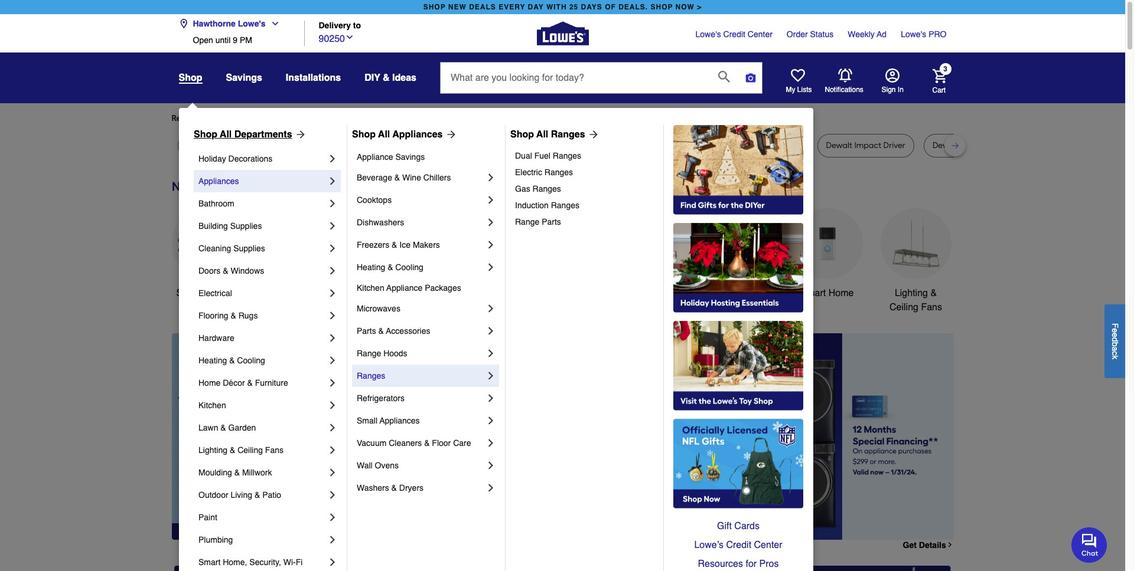 Task type: describe. For each thing, give the bounding box(es) containing it.
wall
[[357, 461, 373, 471]]

chevron right image for kitchen
[[327, 400, 338, 412]]

gift cards link
[[673, 517, 803, 536]]

0 horizontal spatial savings
[[226, 73, 262, 83]]

dewalt for dewalt bit set
[[392, 141, 418, 151]]

lowe's for lowe's credit center
[[696, 30, 721, 39]]

all for departments
[[220, 129, 232, 140]]

1 horizontal spatial lighting & ceiling fans
[[890, 288, 942, 313]]

dewalt drill
[[678, 141, 721, 151]]

doors & windows link
[[198, 260, 327, 282]]

wine
[[402, 173, 421, 183]]

1 vertical spatial lighting & ceiling fans link
[[198, 439, 327, 462]]

3 driver from the left
[[883, 141, 905, 151]]

2 shop from the left
[[651, 3, 673, 11]]

gift
[[717, 522, 732, 532]]

paint link
[[198, 507, 327, 529]]

order status
[[787, 30, 834, 39]]

shop these last-minute gifts. $99 or less. quantities are limited and won't last. image
[[172, 334, 362, 540]]

drill bit set
[[561, 141, 600, 151]]

gas ranges
[[515, 184, 561, 194]]

officially licensed n f l gifts. shop now. image
[[673, 419, 803, 509]]

decorations for holiday
[[228, 154, 272, 164]]

chevron right image for outdoor living & patio
[[327, 490, 338, 502]]

credit for lowe's
[[723, 30, 745, 39]]

ranges link
[[357, 365, 485, 387]]

0 horizontal spatial lighting & ceiling fans
[[198, 446, 284, 455]]

shop all deals link
[[172, 208, 242, 301]]

moulding
[[198, 468, 232, 478]]

cleaning supplies link
[[198, 237, 327, 260]]

25
[[569, 3, 578, 11]]

Search Query text field
[[441, 63, 709, 93]]

chevron right image for plumbing
[[327, 535, 338, 546]]

refrigerators link
[[357, 387, 485, 410]]

driver for impact driver bit
[[500, 141, 522, 151]]

shop all departments
[[194, 129, 292, 140]]

4 bit from the left
[[577, 141, 586, 151]]

doors
[[198, 266, 221, 276]]

home décor & furniture link
[[198, 372, 327, 395]]

dishwashers
[[357, 218, 404, 227]]

dewalt for dewalt drill bit
[[311, 141, 337, 151]]

& inside outdoor living & patio link
[[255, 491, 260, 500]]

range parts
[[515, 217, 561, 227]]

chevron right image for range hoods
[[485, 348, 497, 360]]

find gifts for the diyer. image
[[673, 125, 803, 215]]

outdoor tools & equipment
[[616, 288, 684, 313]]

2 e from the top
[[1111, 333, 1120, 338]]

impact driver
[[748, 141, 799, 151]]

3
[[943, 65, 947, 73]]

get
[[903, 541, 917, 550]]

heating & cooling link for chevron right icon for heating & cooling
[[198, 350, 327, 372]]

microwaves
[[357, 304, 400, 314]]

appliances link
[[198, 170, 327, 193]]

drill for dewalt drill bit set
[[961, 141, 975, 151]]

chevron right image for refrigerators
[[485, 393, 497, 405]]

& inside outdoor tools & equipment
[[678, 288, 684, 299]]

bit for dewalt drill bit set
[[977, 141, 986, 151]]

a
[[1111, 347, 1120, 351]]

lowe's credit center
[[694, 540, 782, 551]]

dewalt drill bit set
[[933, 141, 1001, 151]]

range parts link
[[515, 214, 655, 230]]

shop for shop all appliances
[[352, 129, 376, 140]]

outdoor living & patio link
[[198, 484, 327, 507]]

scroll to item #2 image
[[638, 519, 666, 524]]

lowe's home improvement notification center image
[[838, 68, 852, 83]]

supplies for building supplies
[[230, 222, 262, 231]]

shop new deals every day with 25 days of deals. shop now > link
[[421, 0, 704, 14]]

2 bit from the left
[[420, 141, 430, 151]]

impact for impact driver bit
[[471, 141, 498, 151]]

cooktops link
[[357, 189, 485, 211]]

d
[[1111, 338, 1120, 342]]

garden
[[228, 424, 256, 433]]

freezers & ice makers
[[357, 240, 440, 250]]

chevron right image for home décor & furniture
[[327, 377, 338, 389]]

1 horizontal spatial fans
[[921, 302, 942, 313]]

range for range parts
[[515, 217, 539, 227]]

chevron right image for beverage & wine chillers
[[485, 172, 497, 184]]

scroll to item #4 image
[[695, 519, 723, 524]]

holiday
[[198, 154, 226, 164]]

chevron right image for parts & accessories
[[485, 325, 497, 337]]

diy & ideas button
[[365, 67, 416, 89]]

electric
[[515, 168, 542, 177]]

chat invite button image
[[1072, 527, 1108, 563]]

lists
[[797, 86, 812, 94]]

shop for shop all deals
[[176, 288, 198, 299]]

lowe's home improvement cart image
[[932, 69, 947, 83]]

ovens
[[375, 461, 399, 471]]

searches
[[230, 113, 265, 123]]

moulding & millwork
[[198, 468, 272, 478]]

ranges inside "electric ranges" link
[[544, 168, 573, 177]]

dewalt for dewalt impact driver
[[826, 141, 852, 151]]

& inside lawn & garden link
[[221, 424, 226, 433]]

ranges inside shop all ranges link
[[551, 129, 585, 140]]

get details link
[[903, 541, 954, 550]]

location image
[[179, 19, 188, 28]]

heating & cooling link for heating & cooling chevron right image
[[357, 256, 485, 279]]

visit the lowe's toy shop. image
[[673, 321, 803, 411]]

chevron down image
[[345, 32, 354, 42]]

cleaners
[[389, 439, 422, 448]]

for for searches
[[267, 113, 277, 123]]

weekly ad link
[[848, 28, 887, 40]]

dewalt bit set
[[392, 141, 444, 151]]

vacuum cleaners & floor care
[[357, 439, 471, 448]]

more suggestions for you
[[302, 113, 398, 123]]

lowe's pro link
[[901, 28, 947, 40]]

gas ranges link
[[515, 181, 655, 197]]

3 set from the left
[[988, 141, 1001, 151]]

arrow left image
[[391, 437, 403, 449]]

chevron down image
[[266, 19, 280, 28]]

0 vertical spatial appliances
[[392, 129, 443, 140]]

cart
[[932, 86, 946, 94]]

cards
[[734, 522, 760, 532]]

now
[[676, 3, 695, 11]]

center for lowe's credit center
[[748, 30, 773, 39]]

& inside flooring & rugs link
[[231, 311, 236, 321]]

2 drill from the left
[[561, 141, 575, 151]]

chevron right image for heating & cooling
[[327, 355, 338, 367]]

for for suggestions
[[372, 113, 382, 123]]

induction
[[515, 201, 549, 210]]

dewalt drill bit
[[311, 141, 364, 151]]

1 horizontal spatial ceiling
[[890, 302, 919, 313]]

wi-
[[283, 558, 296, 568]]

1 vertical spatial parts
[[357, 327, 376, 336]]

driver for impact driver
[[777, 141, 799, 151]]

fuel
[[534, 151, 550, 161]]

scroll to item #5 image
[[723, 519, 751, 524]]

1 vertical spatial fans
[[265, 446, 284, 455]]

& inside washers & dryers link
[[391, 484, 397, 493]]

kitchen appliance packages link
[[357, 279, 497, 298]]

order status link
[[787, 28, 834, 40]]

chevron right image for freezers & ice makers
[[485, 239, 497, 251]]

my lists
[[786, 86, 812, 94]]

set for drill bit set
[[588, 141, 600, 151]]

chevron right image for hardware
[[327, 333, 338, 344]]

dewalt impact driver
[[826, 141, 905, 151]]

lawn & garden link
[[198, 417, 327, 439]]

lowe's home improvement account image
[[885, 69, 899, 83]]

smart home link
[[792, 208, 863, 301]]

suggestions
[[323, 113, 370, 123]]

plumbing
[[198, 536, 233, 545]]

you for more suggestions for you
[[384, 113, 398, 123]]

shop new deals every day with 25 days of deals. shop now >
[[423, 3, 702, 11]]

1 horizontal spatial parts
[[542, 217, 561, 227]]

dual fuel ranges
[[515, 151, 581, 161]]

chevron right image for heating & cooling
[[485, 262, 497, 273]]

1 horizontal spatial lighting & ceiling fans link
[[880, 208, 951, 315]]

open
[[193, 35, 213, 45]]

resources for pros
[[698, 559, 779, 570]]

smart home
[[801, 288, 854, 299]]

1 horizontal spatial cooling
[[395, 263, 423, 272]]

day
[[528, 3, 544, 11]]

beverage & wine chillers link
[[357, 167, 485, 189]]

0 horizontal spatial bathroom link
[[198, 193, 327, 215]]

3 impact from the left
[[854, 141, 881, 151]]

outdoor for outdoor living & patio
[[198, 491, 228, 500]]

more suggestions for you link
[[302, 113, 407, 125]]

tools inside outdoor tools & equipment
[[653, 288, 675, 299]]

credit for lowe's
[[726, 540, 751, 551]]

care
[[453, 439, 471, 448]]

lowe's pro
[[901, 30, 947, 39]]

delivery
[[319, 21, 351, 30]]

chevron right image for building supplies
[[327, 220, 338, 232]]

range for range hoods
[[357, 349, 381, 359]]

1 tools from the left
[[373, 288, 395, 299]]

all for ranges
[[536, 129, 548, 140]]

smart home, security, wi-fi link
[[198, 552, 327, 572]]

get up to 2 free select tools or batteries when you buy 1 with select purchases. image
[[174, 566, 420, 572]]

heating & cooling for heating & cooling chevron right image's heating & cooling link
[[357, 263, 423, 272]]



Task type: locate. For each thing, give the bounding box(es) containing it.
shop down recommended
[[194, 129, 217, 140]]

kitchen for kitchen
[[198, 401, 226, 411]]

0 horizontal spatial heating & cooling link
[[198, 350, 327, 372]]

you inside "link"
[[384, 113, 398, 123]]

driver down sign in
[[883, 141, 905, 151]]

& inside parts & accessories link
[[378, 327, 384, 336]]

credit inside lowe's credit center link
[[723, 30, 745, 39]]

shop
[[423, 3, 446, 11], [651, 3, 673, 11]]

home inside home décor & furniture link
[[198, 379, 221, 388]]

appliance up beverage at the left of page
[[357, 152, 393, 162]]

heating & cooling down freezers & ice makers
[[357, 263, 423, 272]]

1 vertical spatial heating & cooling
[[198, 356, 265, 366]]

equipment
[[627, 302, 673, 313]]

1 horizontal spatial tools
[[653, 288, 675, 299]]

chevron right image for smart home, security, wi-fi
[[327, 557, 338, 569]]

1 horizontal spatial home
[[829, 288, 854, 299]]

washers & dryers
[[357, 484, 424, 493]]

1 horizontal spatial outdoor
[[616, 288, 650, 299]]

supplies up windows
[[233, 244, 265, 253]]

tool
[[268, 141, 283, 151]]

lowe's up pm
[[238, 19, 266, 28]]

1 horizontal spatial range
[[515, 217, 539, 227]]

1 dewalt from the left
[[186, 141, 213, 151]]

vacuum
[[357, 439, 387, 448]]

supplies up cleaning supplies
[[230, 222, 262, 231]]

1 vertical spatial kitchen
[[198, 401, 226, 411]]

0 vertical spatial bathroom
[[198, 199, 234, 209]]

shop for shop all departments
[[194, 129, 217, 140]]

1 vertical spatial heating & cooling link
[[198, 350, 327, 372]]

all up fuel
[[536, 129, 548, 140]]

2 horizontal spatial lowe's
[[901, 30, 926, 39]]

0 vertical spatial cooling
[[395, 263, 423, 272]]

0 vertical spatial kitchen
[[357, 284, 384, 293]]

1 vertical spatial lighting
[[198, 446, 227, 455]]

new deals every day during 25 days of deals image
[[172, 177, 954, 196]]

appliance inside appliance savings link
[[357, 152, 393, 162]]

lowe's
[[238, 19, 266, 28], [696, 30, 721, 39], [901, 30, 926, 39]]

1 vertical spatial lighting & ceiling fans
[[198, 446, 284, 455]]

heating & cooling link
[[357, 256, 485, 279], [198, 350, 327, 372]]

dewalt for dewalt drill bit set
[[933, 141, 959, 151]]

appliance up the microwaves link
[[386, 284, 423, 293]]

chevron right image for moulding & millwork
[[327, 467, 338, 479]]

my
[[786, 86, 795, 94]]

packages
[[425, 284, 461, 293]]

hawthorne
[[193, 19, 236, 28]]

6 dewalt from the left
[[826, 141, 852, 151]]

savings down dewalt bit set on the left of page
[[395, 152, 425, 162]]

heating down freezers
[[357, 263, 385, 272]]

shop down more suggestions for you "link"
[[352, 129, 376, 140]]

drill for dewalt drill bit
[[339, 141, 353, 151]]

decorations for christmas
[[448, 302, 498, 313]]

0 horizontal spatial cooling
[[237, 356, 265, 366]]

smart
[[801, 288, 826, 299], [198, 558, 221, 568]]

0 vertical spatial heating
[[357, 263, 385, 272]]

chevron right image for washers & dryers
[[485, 483, 497, 494]]

chevron right image for bathroom
[[327, 198, 338, 210]]

search image
[[718, 71, 730, 83]]

camera image
[[745, 72, 757, 84]]

chevron right image for paint
[[327, 512, 338, 524]]

0 vertical spatial smart
[[801, 288, 826, 299]]

0 horizontal spatial range
[[357, 349, 381, 359]]

freezers
[[357, 240, 389, 250]]

credit inside lowe's credit center link
[[726, 540, 751, 551]]

& inside moulding & millwork link
[[234, 468, 240, 478]]

kitchen for kitchen appliance packages
[[357, 284, 384, 293]]

heating & cooling up the décor
[[198, 356, 265, 366]]

holiday hosting essentials. image
[[673, 223, 803, 313]]

up to 35 percent off select small appliances. image
[[439, 566, 686, 572]]

shop left electrical at the bottom
[[176, 288, 198, 299]]

1 vertical spatial savings
[[395, 152, 425, 162]]

get details
[[903, 541, 946, 550]]

all for appliances
[[378, 129, 390, 140]]

kitchen link
[[198, 395, 327, 417]]

you left more
[[279, 113, 293, 123]]

appliances up arrow left image
[[380, 416, 420, 426]]

bit for dewalt drill bit
[[355, 141, 364, 151]]

2 shop from the left
[[352, 129, 376, 140]]

you for recommended searches for you
[[279, 113, 293, 123]]

center left order
[[748, 30, 773, 39]]

4 drill from the left
[[961, 141, 975, 151]]

home
[[829, 288, 854, 299], [198, 379, 221, 388]]

hoods
[[383, 349, 407, 359]]

1 vertical spatial shop
[[176, 288, 198, 299]]

ranges up drill bit set
[[551, 129, 585, 140]]

0 vertical spatial parts
[[542, 217, 561, 227]]

arrow right image for shop all ranges
[[585, 129, 599, 141]]

decorations down christmas
[[448, 302, 498, 313]]

2 set from the left
[[588, 141, 600, 151]]

heating & cooling link up 'furniture'
[[198, 350, 327, 372]]

1 vertical spatial bathroom
[[718, 288, 759, 299]]

1 vertical spatial credit
[[726, 540, 751, 551]]

shop inside "link"
[[176, 288, 198, 299]]

1 vertical spatial heating
[[198, 356, 227, 366]]

chevron right image for electrical
[[327, 288, 338, 299]]

0 horizontal spatial outdoor
[[198, 491, 228, 500]]

heating down hardware
[[198, 356, 227, 366]]

4 dewalt from the left
[[392, 141, 418, 151]]

arrow right image inside shop all departments link
[[292, 129, 306, 141]]

appliance inside kitchen appliance packages link
[[386, 284, 423, 293]]

ranges inside ranges link
[[357, 372, 385, 381]]

0 vertical spatial center
[[748, 30, 773, 39]]

chevron right image
[[485, 194, 497, 206], [327, 243, 338, 255], [485, 262, 497, 273], [327, 288, 338, 299], [485, 325, 497, 337], [327, 333, 338, 344], [485, 370, 497, 382], [485, 415, 497, 427], [327, 422, 338, 434], [327, 467, 338, 479], [327, 512, 338, 524], [946, 542, 954, 549]]

freezers & ice makers link
[[357, 234, 485, 256]]

0 horizontal spatial kitchen
[[198, 401, 226, 411]]

up to 30 percent off select major appliances. plus, save up to an extra $750 on major appliances. image
[[381, 334, 954, 540]]

2 driver from the left
[[777, 141, 799, 151]]

appliance
[[357, 152, 393, 162], [386, 284, 423, 293]]

all for deals
[[201, 288, 211, 299]]

dewalt for dewalt tool
[[240, 141, 266, 151]]

floor
[[432, 439, 451, 448]]

arrow right image inside shop all ranges link
[[585, 129, 599, 141]]

accessories
[[386, 327, 430, 336]]

1 horizontal spatial for
[[372, 113, 382, 123]]

up to 30 percent off select grills and accessories. image
[[705, 566, 951, 572]]

outdoor down moulding
[[198, 491, 228, 500]]

& inside beverage & wine chillers 'link'
[[394, 173, 400, 183]]

1 vertical spatial appliance
[[386, 284, 423, 293]]

cooling up kitchen appliance packages
[[395, 263, 423, 272]]

1 shop from the left
[[423, 3, 446, 11]]

2 horizontal spatial impact
[[854, 141, 881, 151]]

arrow right image inside the shop all appliances link
[[443, 129, 457, 141]]

0 vertical spatial heating & cooling
[[357, 263, 423, 272]]

0 horizontal spatial ceiling
[[238, 446, 263, 455]]

3 bit from the left
[[524, 141, 533, 151]]

kitchen up lawn
[[198, 401, 226, 411]]

range inside range parts link
[[515, 217, 539, 227]]

chevron right image for lighting & ceiling fans
[[327, 445, 338, 457]]

chevron right image for appliances
[[327, 175, 338, 187]]

hawthorne lowe's
[[193, 19, 266, 28]]

lowe's down >
[[696, 30, 721, 39]]

hawthorne lowe's button
[[179, 12, 284, 35]]

1 horizontal spatial heating & cooling link
[[357, 256, 485, 279]]

weekly ad
[[848, 30, 887, 39]]

outdoor inside outdoor tools & equipment
[[616, 288, 650, 299]]

impact for impact driver
[[748, 141, 775, 151]]

5 bit from the left
[[977, 141, 986, 151]]

beverage & wine chillers
[[357, 173, 451, 183]]

0 vertical spatial outdoor
[[616, 288, 650, 299]]

dishwashers link
[[357, 211, 485, 234]]

b
[[1111, 342, 1120, 347]]

1 vertical spatial center
[[754, 540, 782, 551]]

small appliances link
[[357, 410, 485, 432]]

1 horizontal spatial smart
[[801, 288, 826, 299]]

doors & windows
[[198, 266, 264, 276]]

chevron right image for small appliances
[[485, 415, 497, 427]]

1 horizontal spatial driver
[[777, 141, 799, 151]]

parts down induction ranges
[[542, 217, 561, 227]]

0 vertical spatial savings
[[226, 73, 262, 83]]

for up shop all appliances in the left top of the page
[[372, 113, 382, 123]]

0 horizontal spatial lowe's
[[238, 19, 266, 28]]

& inside 'vacuum cleaners & floor care' link
[[424, 439, 430, 448]]

90250 button
[[319, 30, 354, 46]]

1 driver from the left
[[500, 141, 522, 151]]

dewalt for dewalt
[[186, 141, 213, 151]]

range left the hoods
[[357, 349, 381, 359]]

cooling up home décor & furniture
[[237, 356, 265, 366]]

sign in
[[882, 86, 904, 94]]

3 drill from the left
[[707, 141, 721, 151]]

chevron right image for wall ovens
[[485, 460, 497, 472]]

0 horizontal spatial lighting & ceiling fans link
[[198, 439, 327, 462]]

set for dewalt bit set
[[431, 141, 444, 151]]

order
[[787, 30, 808, 39]]

shop left new on the top of the page
[[423, 3, 446, 11]]

0 horizontal spatial decorations
[[228, 154, 272, 164]]

0 horizontal spatial tools
[[373, 288, 395, 299]]

2 dewalt from the left
[[240, 141, 266, 151]]

christmas decorations
[[448, 288, 498, 313]]

building
[[198, 222, 228, 231]]

0 horizontal spatial heating
[[198, 356, 227, 366]]

1 vertical spatial ceiling
[[238, 446, 263, 455]]

sign
[[882, 86, 896, 94]]

e up b
[[1111, 333, 1120, 338]]

90250
[[319, 33, 345, 44]]

lowe's home improvement lists image
[[791, 69, 805, 83]]

e
[[1111, 328, 1120, 333], [1111, 333, 1120, 338]]

& inside diy & ideas button
[[383, 73, 390, 83]]

shop for shop
[[179, 73, 202, 83]]

5 dewalt from the left
[[678, 141, 705, 151]]

you up shop all appliances in the left top of the page
[[384, 113, 398, 123]]

& inside home décor & furniture link
[[247, 379, 253, 388]]

3 shop from the left
[[510, 129, 534, 140]]

7 dewalt from the left
[[933, 141, 959, 151]]

shop all ranges link
[[510, 128, 599, 142]]

f
[[1111, 323, 1120, 328]]

0 vertical spatial lighting & ceiling fans link
[[880, 208, 951, 315]]

appliance savings
[[357, 152, 425, 162]]

ranges down drill bit set
[[553, 151, 581, 161]]

shop up dual in the top left of the page
[[510, 129, 534, 140]]

ice
[[400, 240, 411, 250]]

1 horizontal spatial kitchen
[[357, 284, 384, 293]]

0 horizontal spatial parts
[[357, 327, 376, 336]]

installations
[[286, 73, 341, 83]]

0 horizontal spatial home
[[198, 379, 221, 388]]

outdoor for outdoor tools & equipment
[[616, 288, 650, 299]]

decorations
[[228, 154, 272, 164], [448, 302, 498, 313]]

0 vertical spatial lighting & ceiling fans
[[890, 288, 942, 313]]

credit
[[723, 30, 745, 39], [726, 540, 751, 551]]

cooktops
[[357, 196, 392, 205]]

plumbing link
[[198, 529, 327, 552]]

tools up microwaves
[[373, 288, 395, 299]]

shop all appliances
[[352, 129, 443, 140]]

shop for shop all ranges
[[510, 129, 534, 140]]

2 impact from the left
[[748, 141, 775, 151]]

ranges inside induction ranges link
[[551, 201, 579, 210]]

decorations down dewalt tool
[[228, 154, 272, 164]]

parts
[[542, 217, 561, 227], [357, 327, 376, 336]]

shop button
[[179, 72, 202, 84]]

drill for dewalt drill
[[707, 141, 721, 151]]

chillers
[[423, 173, 451, 183]]

1 horizontal spatial you
[[384, 113, 398, 123]]

0 horizontal spatial for
[[267, 113, 277, 123]]

1 vertical spatial outdoor
[[198, 491, 228, 500]]

beverage
[[357, 173, 392, 183]]

savings
[[226, 73, 262, 83], [395, 152, 425, 162]]

shop
[[194, 129, 217, 140], [352, 129, 376, 140], [510, 129, 534, 140]]

1 vertical spatial smart
[[198, 558, 221, 568]]

1 vertical spatial home
[[198, 379, 221, 388]]

0 vertical spatial home
[[829, 288, 854, 299]]

1 horizontal spatial decorations
[[448, 302, 498, 313]]

0 vertical spatial shop
[[179, 73, 202, 83]]

chevron right image for vacuum cleaners & floor care
[[485, 438, 497, 450]]

tools up equipment
[[653, 288, 675, 299]]

0 horizontal spatial bathroom
[[198, 199, 234, 209]]

smart for smart home
[[801, 288, 826, 299]]

1 vertical spatial cooling
[[237, 356, 265, 366]]

ranges down dual fuel ranges
[[544, 168, 573, 177]]

0 horizontal spatial shop
[[423, 3, 446, 11]]

& inside freezers & ice makers link
[[392, 240, 397, 250]]

0 vertical spatial fans
[[921, 302, 942, 313]]

heating
[[357, 263, 385, 272], [198, 356, 227, 366]]

0 vertical spatial credit
[[723, 30, 745, 39]]

arrow right image
[[292, 129, 306, 141], [443, 129, 457, 141], [585, 129, 599, 141], [932, 437, 944, 449]]

supplies for cleaning supplies
[[233, 244, 265, 253]]

center up pros
[[754, 540, 782, 551]]

small appliances
[[357, 416, 420, 426]]

1 horizontal spatial bathroom link
[[703, 208, 774, 301]]

9
[[233, 35, 237, 45]]

ranges down new deals every day during 25 days of deals image
[[551, 201, 579, 210]]

all inside "link"
[[201, 288, 211, 299]]

1 horizontal spatial lowe's
[[696, 30, 721, 39]]

ad
[[877, 30, 887, 39]]

0 vertical spatial lighting
[[895, 288, 928, 299]]

ranges inside dual fuel ranges link
[[553, 151, 581, 161]]

ranges
[[551, 129, 585, 140], [553, 151, 581, 161], [544, 168, 573, 177], [533, 184, 561, 194], [551, 201, 579, 210], [357, 372, 385, 381]]

1 impact from the left
[[471, 141, 498, 151]]

range down induction
[[515, 217, 539, 227]]

dual fuel ranges link
[[515, 148, 655, 164]]

flooring & rugs link
[[198, 305, 327, 327]]

chevron right image for ranges
[[485, 370, 497, 382]]

holiday decorations
[[198, 154, 272, 164]]

vacuum cleaners & floor care link
[[357, 432, 485, 455]]

1 e from the top
[[1111, 328, 1120, 333]]

center
[[748, 30, 773, 39], [754, 540, 782, 551]]

& inside doors & windows link
[[223, 266, 228, 276]]

shop left 'now'
[[651, 3, 673, 11]]

sign in button
[[882, 69, 904, 95]]

2 you from the left
[[384, 113, 398, 123]]

appliances down 'holiday'
[[198, 177, 239, 186]]

electrical
[[198, 289, 232, 298]]

building supplies link
[[198, 215, 327, 237]]

arrow right image for shop all departments
[[292, 129, 306, 141]]

1 horizontal spatial set
[[588, 141, 600, 151]]

bit for impact driver bit
[[524, 141, 533, 151]]

center for lowe's credit center
[[754, 540, 782, 551]]

outdoor up equipment
[[616, 288, 650, 299]]

all down recommended searches for you on the left top of page
[[220, 129, 232, 140]]

savings down pm
[[226, 73, 262, 83]]

heating & cooling link down makers
[[357, 256, 485, 279]]

1 vertical spatial appliances
[[198, 177, 239, 186]]

0 horizontal spatial you
[[279, 113, 293, 123]]

all up appliance savings
[[378, 129, 390, 140]]

deals
[[214, 288, 238, 299]]

for left pros
[[746, 559, 757, 570]]

2 horizontal spatial for
[[746, 559, 757, 570]]

f e e d b a c k button
[[1105, 305, 1125, 378]]

décor
[[223, 379, 245, 388]]

windows
[[231, 266, 264, 276]]

credit up search image
[[723, 30, 745, 39]]

0 horizontal spatial lighting
[[198, 446, 227, 455]]

shop all departments link
[[194, 128, 306, 142]]

electric ranges
[[515, 168, 573, 177]]

1 horizontal spatial bathroom
[[718, 288, 759, 299]]

kitchen appliance packages
[[357, 284, 461, 293]]

1 horizontal spatial savings
[[395, 152, 425, 162]]

1 bit from the left
[[355, 141, 364, 151]]

installations button
[[286, 67, 341, 89]]

arrow right image for shop all appliances
[[443, 129, 457, 141]]

0 horizontal spatial set
[[431, 141, 444, 151]]

washers
[[357, 484, 389, 493]]

ranges inside gas ranges link
[[533, 184, 561, 194]]

patio
[[262, 491, 281, 500]]

1 vertical spatial range
[[357, 349, 381, 359]]

lowe's for lowe's pro
[[901, 30, 926, 39]]

1 you from the left
[[279, 113, 293, 123]]

0 horizontal spatial shop
[[194, 129, 217, 140]]

1 set from the left
[[431, 141, 444, 151]]

3 dewalt from the left
[[311, 141, 337, 151]]

home inside smart home link
[[829, 288, 854, 299]]

savings inside appliance savings link
[[395, 152, 425, 162]]

credit up the 'resources for pros' link
[[726, 540, 751, 551]]

lowe's inside button
[[238, 19, 266, 28]]

chevron right image
[[327, 153, 338, 165], [485, 172, 497, 184], [327, 175, 338, 187], [327, 198, 338, 210], [485, 217, 497, 229], [327, 220, 338, 232], [485, 239, 497, 251], [327, 265, 338, 277], [485, 303, 497, 315], [327, 310, 338, 322], [485, 348, 497, 360], [327, 355, 338, 367], [327, 377, 338, 389], [485, 393, 497, 405], [327, 400, 338, 412], [485, 438, 497, 450], [327, 445, 338, 457], [485, 460, 497, 472], [485, 483, 497, 494], [327, 490, 338, 502], [327, 535, 338, 546], [327, 557, 338, 569]]

chevron right image inside the get details link
[[946, 542, 954, 549]]

0 horizontal spatial heating & cooling
[[198, 356, 265, 366]]

0 vertical spatial appliance
[[357, 152, 393, 162]]

lighting inside lighting & ceiling fans
[[895, 288, 928, 299]]

2 horizontal spatial set
[[988, 141, 1001, 151]]

for up departments
[[267, 113, 277, 123]]

heating & cooling for heating & cooling link associated with chevron right icon for heating & cooling
[[198, 356, 265, 366]]

parts down microwaves
[[357, 327, 376, 336]]

kitchen up microwaves
[[357, 284, 384, 293]]

lawn & garden
[[198, 424, 256, 433]]

1 horizontal spatial shop
[[352, 129, 376, 140]]

chevron right image for lawn & garden
[[327, 422, 338, 434]]

chevron right image for cooktops
[[485, 194, 497, 206]]

appliances up dewalt bit set on the left of page
[[392, 129, 443, 140]]

2 vertical spatial appliances
[[380, 416, 420, 426]]

&
[[383, 73, 390, 83], [394, 173, 400, 183], [392, 240, 397, 250], [388, 263, 393, 272], [223, 266, 228, 276], [678, 288, 684, 299], [931, 288, 937, 299], [231, 311, 236, 321], [378, 327, 384, 336], [229, 356, 235, 366], [247, 379, 253, 388], [221, 424, 226, 433], [424, 439, 430, 448], [230, 446, 235, 455], [234, 468, 240, 478], [391, 484, 397, 493], [255, 491, 260, 500]]

0 vertical spatial supplies
[[230, 222, 262, 231]]

2 horizontal spatial shop
[[510, 129, 534, 140]]

until
[[215, 35, 231, 45]]

chevron right image for doors & windows
[[327, 265, 338, 277]]

recommended searches for you
[[172, 113, 293, 123]]

chevron right image for flooring & rugs
[[327, 310, 338, 322]]

chevron right image for holiday decorations
[[327, 153, 338, 165]]

notifications
[[825, 86, 864, 94]]

lowe's home improvement logo image
[[537, 7, 589, 59]]

1 drill from the left
[[339, 141, 353, 151]]

1 shop from the left
[[194, 129, 217, 140]]

1 horizontal spatial impact
[[748, 141, 775, 151]]

driver up dual in the top left of the page
[[500, 141, 522, 151]]

lowe's credit center link
[[696, 28, 773, 40]]

smart for smart home, security, wi-fi
[[198, 558, 221, 568]]

chevron right image for cleaning supplies
[[327, 243, 338, 255]]

1 horizontal spatial heating & cooling
[[357, 263, 423, 272]]

ranges up refrigerators
[[357, 372, 385, 381]]

1 horizontal spatial lighting
[[895, 288, 928, 299]]

deals.
[[619, 3, 648, 11]]

for inside "link"
[[372, 113, 382, 123]]

range inside the range hoods link
[[357, 349, 381, 359]]

shop down open
[[179, 73, 202, 83]]

driver down "my"
[[777, 141, 799, 151]]

0 vertical spatial decorations
[[228, 154, 272, 164]]

1 horizontal spatial heating
[[357, 263, 385, 272]]

dewalt for dewalt drill
[[678, 141, 705, 151]]

2 tools from the left
[[653, 288, 675, 299]]

ranges up induction ranges
[[533, 184, 561, 194]]

lowe's left the "pro"
[[901, 30, 926, 39]]

e up the d on the right
[[1111, 328, 1120, 333]]

recommended searches for you heading
[[172, 113, 954, 125]]

lighting
[[895, 288, 928, 299], [198, 446, 227, 455]]

0 horizontal spatial fans
[[265, 446, 284, 455]]

all left deals
[[201, 288, 211, 299]]

chevron right image for dishwashers
[[485, 217, 497, 229]]

chevron right image for microwaves
[[485, 303, 497, 315]]

None search field
[[440, 62, 763, 105]]



Task type: vqa. For each thing, say whether or not it's contained in the screenshot.
Building chevron right image
yes



